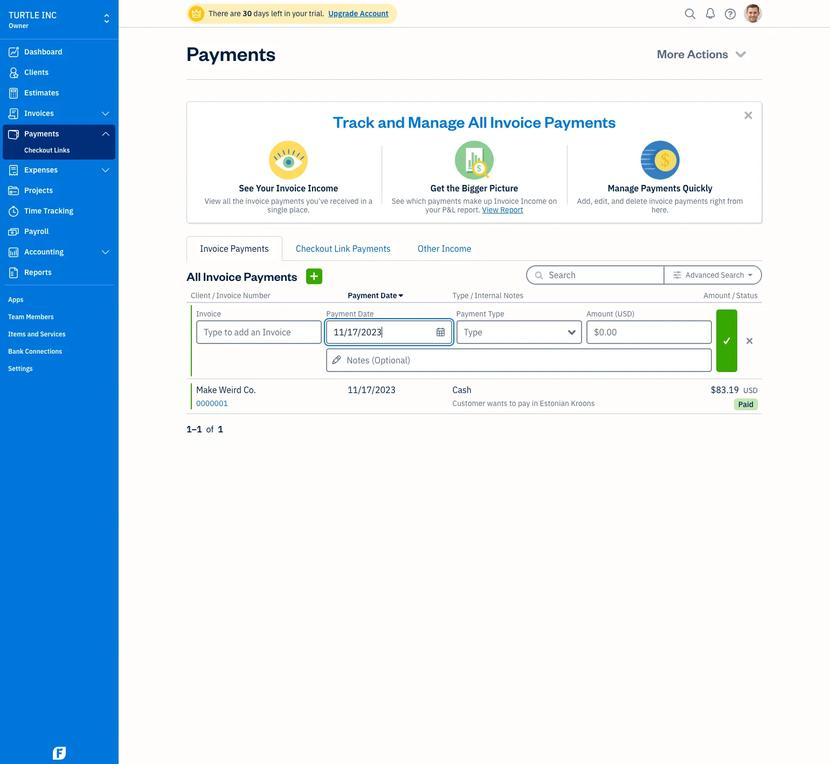 Task type: locate. For each thing, give the bounding box(es) containing it.
1 vertical spatial in
[[361, 196, 367, 206]]

chevron large down image down checkout links link
[[101, 166, 111, 175]]

chevron large down image up checkout links link
[[101, 130, 111, 138]]

amount down advanced search
[[704, 291, 731, 301]]

save image
[[718, 334, 737, 348]]

income inside see which payments make up invoice income on your p&l report.
[[521, 196, 547, 206]]

add a new payment image
[[309, 270, 319, 283]]

in right pay
[[532, 399, 539, 408]]

bigger
[[462, 183, 488, 194]]

0 vertical spatial your
[[292, 9, 307, 18]]

get
[[431, 183, 445, 194]]

type down internal
[[489, 309, 505, 319]]

other income
[[418, 243, 472, 254]]

1 horizontal spatial your
[[426, 205, 441, 215]]

your left trial.
[[292, 9, 307, 18]]

payment date up payment date in mm/dd/yyyy format text field
[[348, 291, 397, 301]]

invoice
[[246, 196, 269, 206], [650, 196, 674, 206]]

bank
[[8, 347, 23, 356]]

in left a on the top left of page
[[361, 196, 367, 206]]

income right other
[[442, 243, 472, 254]]

0 vertical spatial amount
[[704, 291, 731, 301]]

a
[[369, 196, 373, 206]]

checkout up add a new payment image
[[296, 243, 333, 254]]

/ for internal
[[471, 291, 474, 301]]

0 horizontal spatial /
[[213, 291, 215, 301]]

3 / from the left
[[733, 291, 736, 301]]

payments inside the see your invoice income view all the invoice payments you've received in a single place.
[[271, 196, 305, 206]]

1 vertical spatial all
[[187, 269, 201, 284]]

/ right 'client'
[[213, 291, 215, 301]]

1 horizontal spatial /
[[471, 291, 474, 301]]

2 horizontal spatial in
[[532, 399, 539, 408]]

1 vertical spatial checkout
[[296, 243, 333, 254]]

checkout
[[24, 146, 53, 154], [296, 243, 333, 254]]

date
[[381, 291, 397, 301], [358, 309, 374, 319]]

2 vertical spatial type
[[464, 327, 483, 338]]

$83.19 usd paid
[[712, 385, 759, 410]]

accounting
[[24, 247, 64, 257]]

0 horizontal spatial checkout
[[24, 146, 53, 154]]

1 / from the left
[[213, 291, 215, 301]]

chevron large down image
[[101, 248, 111, 257]]

estonian
[[540, 399, 570, 408]]

payments inside manage payments quickly add, edit, and delete invoice payments right from here.
[[675, 196, 709, 206]]

payments down quickly
[[675, 196, 709, 206]]

income
[[308, 183, 339, 194], [521, 196, 547, 206], [442, 243, 472, 254]]

invoice inside manage payments quickly add, edit, and delete invoice payments right from here.
[[650, 196, 674, 206]]

1 horizontal spatial the
[[447, 183, 460, 194]]

and right items
[[27, 330, 39, 338]]

1 vertical spatial payment date
[[327, 309, 374, 319]]

1 vertical spatial and
[[612, 196, 625, 206]]

income up you've
[[308, 183, 339, 194]]

2 horizontal spatial and
[[612, 196, 625, 206]]

2 chevron large down image from the top
[[101, 130, 111, 138]]

0 vertical spatial see
[[239, 183, 254, 194]]

in inside cash customer wants to pay in estonian kroons
[[532, 399, 539, 408]]

1 horizontal spatial caretdown image
[[749, 271, 753, 280]]

payment up payment date in mm/dd/yyyy format text field
[[348, 291, 379, 301]]

checkout inside main element
[[24, 146, 53, 154]]

payroll link
[[3, 222, 115, 242]]

turtle inc owner
[[9, 10, 57, 30]]

freshbooks image
[[51, 747, 68, 760]]

in
[[284, 9, 291, 18], [361, 196, 367, 206], [532, 399, 539, 408]]

0 vertical spatial caretdown image
[[749, 271, 753, 280]]

0000001
[[196, 399, 228, 408]]

0 horizontal spatial payments
[[271, 196, 305, 206]]

date up payment date in mm/dd/yyyy format text field
[[381, 291, 397, 301]]

0 horizontal spatial amount
[[587, 309, 614, 319]]

2 vertical spatial chevron large down image
[[101, 166, 111, 175]]

edit,
[[595, 196, 610, 206]]

dashboard
[[24, 47, 62, 57]]

0 horizontal spatial view
[[205, 196, 221, 206]]

bank connections link
[[3, 343, 115, 359]]

income left on
[[521, 196, 547, 206]]

0 horizontal spatial the
[[233, 196, 244, 206]]

items
[[8, 330, 26, 338]]

type up the 'payment type' on the right top
[[453, 291, 469, 301]]

3 chevron large down image from the top
[[101, 166, 111, 175]]

chevron large down image
[[101, 110, 111, 118], [101, 130, 111, 138], [101, 166, 111, 175]]

1 horizontal spatial date
[[381, 291, 397, 301]]

1 horizontal spatial and
[[378, 111, 405, 132]]

Notes (Optional) text field
[[327, 349, 713, 372]]

0 vertical spatial in
[[284, 9, 291, 18]]

caretdown image
[[749, 271, 753, 280], [399, 291, 404, 300]]

and right track
[[378, 111, 405, 132]]

0 horizontal spatial date
[[358, 309, 374, 319]]

chevron large down image up payments link
[[101, 110, 111, 118]]

see left which
[[392, 196, 405, 206]]

1 horizontal spatial checkout
[[296, 243, 333, 254]]

0 horizontal spatial see
[[239, 183, 254, 194]]

payments
[[271, 196, 305, 206], [428, 196, 462, 206], [675, 196, 709, 206]]

type for type / internal notes
[[453, 291, 469, 301]]

0 vertical spatial and
[[378, 111, 405, 132]]

invoices
[[24, 108, 54, 118]]

/ right type button
[[471, 291, 474, 301]]

type down the 'payment type' on the right top
[[464, 327, 483, 338]]

items and services
[[8, 330, 66, 338]]

all invoice payments
[[187, 269, 298, 284]]

1 horizontal spatial all
[[469, 111, 488, 132]]

estimates link
[[3, 84, 115, 103]]

2 payments from the left
[[428, 196, 462, 206]]

invoice down your at the left top
[[246, 196, 269, 206]]

expense image
[[7, 165, 20, 176]]

you've
[[307, 196, 329, 206]]

expenses link
[[3, 161, 115, 180]]

settings
[[8, 365, 33, 373]]

invoice inside "link"
[[200, 243, 229, 254]]

services
[[40, 330, 66, 338]]

money image
[[7, 227, 20, 237]]

payments inside checkout link payments link
[[353, 243, 391, 254]]

type
[[453, 291, 469, 301], [489, 309, 505, 319], [464, 327, 483, 338]]

timer image
[[7, 206, 20, 217]]

see left your at the left top
[[239, 183, 254, 194]]

inc
[[42, 10, 57, 21]]

1 invoice from the left
[[246, 196, 269, 206]]

1 horizontal spatial view
[[483, 205, 499, 215]]

0 horizontal spatial and
[[27, 330, 39, 338]]

all up 'client'
[[187, 269, 201, 284]]

picture
[[490, 183, 519, 194]]

to
[[510, 399, 517, 408]]

1 vertical spatial income
[[521, 196, 547, 206]]

payment down payment date 'button'
[[327, 309, 357, 319]]

go to help image
[[723, 6, 740, 22]]

chevron large down image inside invoices 'link'
[[101, 110, 111, 118]]

amount left (usd)
[[587, 309, 614, 319]]

link
[[335, 243, 351, 254]]

co.
[[244, 385, 256, 396]]

place.
[[290, 205, 310, 215]]

see inside the see your invoice income view all the invoice payments you've received in a single place.
[[239, 183, 254, 194]]

payment date down payment date 'button'
[[327, 309, 374, 319]]

clients
[[24, 67, 49, 77]]

3 payments from the left
[[675, 196, 709, 206]]

all up get the bigger picture
[[469, 111, 488, 132]]

0 vertical spatial the
[[447, 183, 460, 194]]

income inside the see your invoice income view all the invoice payments you've received in a single place.
[[308, 183, 339, 194]]

1 vertical spatial manage
[[608, 183, 640, 194]]

0 vertical spatial chevron large down image
[[101, 110, 111, 118]]

all
[[469, 111, 488, 132], [187, 269, 201, 284]]

close image
[[743, 109, 755, 121]]

get the bigger picture image
[[455, 141, 494, 180]]

estimate image
[[7, 88, 20, 99]]

manage inside manage payments quickly add, edit, and delete invoice payments right from here.
[[608, 183, 640, 194]]

1 vertical spatial the
[[233, 196, 244, 206]]

1 horizontal spatial see
[[392, 196, 405, 206]]

1 vertical spatial amount
[[587, 309, 614, 319]]

pay
[[519, 399, 531, 408]]

date down payment date 'button'
[[358, 309, 374, 319]]

2 invoice from the left
[[650, 196, 674, 206]]

2 horizontal spatial /
[[733, 291, 736, 301]]

quickly
[[683, 183, 713, 194]]

invoice inside see which payments make up invoice income on your p&l report.
[[495, 196, 519, 206]]

chevron large down image inside payments link
[[101, 130, 111, 138]]

cash
[[453, 385, 472, 396]]

0 horizontal spatial invoice
[[246, 196, 269, 206]]

payments inside see which payments make up invoice income on your p&l report.
[[428, 196, 462, 206]]

the right all
[[233, 196, 244, 206]]

get the bigger picture
[[431, 183, 519, 194]]

chevron large down image for payments
[[101, 130, 111, 138]]

2 / from the left
[[471, 291, 474, 301]]

there
[[209, 9, 228, 18]]

chevron large down image for invoices
[[101, 110, 111, 118]]

accounting link
[[3, 243, 115, 262]]

0 horizontal spatial manage
[[409, 111, 465, 132]]

2 vertical spatial in
[[532, 399, 539, 408]]

in for cash
[[532, 399, 539, 408]]

2 horizontal spatial income
[[521, 196, 547, 206]]

payments down 'get'
[[428, 196, 462, 206]]

other income link
[[405, 236, 485, 261]]

type button
[[457, 321, 583, 344]]

the
[[447, 183, 460, 194], [233, 196, 244, 206]]

0 vertical spatial checkout
[[24, 146, 53, 154]]

and inside items and services link
[[27, 330, 39, 338]]

see your invoice income image
[[269, 141, 308, 180]]

manage
[[409, 111, 465, 132], [608, 183, 640, 194]]

manage payments quickly image
[[641, 141, 680, 180]]

the right 'get'
[[447, 183, 460, 194]]

time
[[24, 206, 42, 216]]

main element
[[0, 0, 146, 765]]

1 horizontal spatial manage
[[608, 183, 640, 194]]

see inside see which payments make up invoice income on your p&l report.
[[392, 196, 405, 206]]

0 horizontal spatial caretdown image
[[399, 291, 404, 300]]

/ left the status on the right
[[733, 291, 736, 301]]

make weird co. 0000001
[[196, 385, 256, 408]]

and
[[378, 111, 405, 132], [612, 196, 625, 206], [27, 330, 39, 338]]

search
[[722, 270, 745, 280]]

invoice inside the see your invoice income view all the invoice payments you've received in a single place.
[[246, 196, 269, 206]]

1 horizontal spatial payments
[[428, 196, 462, 206]]

1 chevron large down image from the top
[[101, 110, 111, 118]]

0 vertical spatial income
[[308, 183, 339, 194]]

payments down your at the left top
[[271, 196, 305, 206]]

right
[[711, 196, 726, 206]]

in right left
[[284, 9, 291, 18]]

and for manage
[[378, 111, 405, 132]]

2 vertical spatial and
[[27, 330, 39, 338]]

view right make at right
[[483, 205, 499, 215]]

chevron large down image inside expenses link
[[101, 166, 111, 175]]

payment
[[348, 291, 379, 301], [327, 309, 357, 319], [457, 309, 487, 319]]

1 horizontal spatial invoice
[[650, 196, 674, 206]]

1 vertical spatial see
[[392, 196, 405, 206]]

payments for income
[[271, 196, 305, 206]]

1 horizontal spatial in
[[361, 196, 367, 206]]

/
[[213, 291, 215, 301], [471, 291, 474, 301], [733, 291, 736, 301]]

other
[[418, 243, 440, 254]]

checkout links link
[[5, 144, 113, 157]]

track
[[333, 111, 375, 132]]

checkout up expenses
[[24, 146, 53, 154]]

1 horizontal spatial income
[[442, 243, 472, 254]]

invoice right delete
[[650, 196, 674, 206]]

1 vertical spatial date
[[358, 309, 374, 319]]

here.
[[652, 205, 669, 215]]

checkout for checkout links
[[24, 146, 53, 154]]

received
[[330, 196, 359, 206]]

caretdown image right search
[[749, 271, 753, 280]]

0 horizontal spatial income
[[308, 183, 339, 194]]

0 horizontal spatial in
[[284, 9, 291, 18]]

and right edit, in the top of the page
[[612, 196, 625, 206]]

1 payments from the left
[[271, 196, 305, 206]]

client image
[[7, 67, 20, 78]]

all
[[223, 196, 231, 206]]

amount for amount / status
[[704, 291, 731, 301]]

11/17/2023
[[348, 385, 396, 396]]

type button
[[453, 291, 469, 301]]

make
[[196, 385, 217, 396]]

invoice for payments
[[650, 196, 674, 206]]

1 vertical spatial chevron large down image
[[101, 130, 111, 138]]

your left p&l
[[426, 205, 441, 215]]

advanced search button
[[665, 267, 762, 284]]

1 vertical spatial your
[[426, 205, 441, 215]]

1
[[218, 424, 223, 435]]

2 vertical spatial income
[[442, 243, 472, 254]]

0 vertical spatial type
[[453, 291, 469, 301]]

1 horizontal spatial amount
[[704, 291, 731, 301]]

on
[[549, 196, 558, 206]]

1 vertical spatial caretdown image
[[399, 291, 404, 300]]

left
[[271, 9, 283, 18]]

type inside dropdown button
[[464, 327, 483, 338]]

invoice image
[[7, 108, 20, 119]]

0 vertical spatial manage
[[409, 111, 465, 132]]

caretdown image up payment date in mm/dd/yyyy format text field
[[399, 291, 404, 300]]

view report
[[483, 205, 524, 215]]

view left all
[[205, 196, 221, 206]]

0 vertical spatial date
[[381, 291, 397, 301]]

2 horizontal spatial payments
[[675, 196, 709, 206]]



Task type: vqa. For each thing, say whether or not it's contained in the screenshot.
Your's See
yes



Task type: describe. For each thing, give the bounding box(es) containing it.
invoice inside the see your invoice income view all the invoice payments you've received in a single place.
[[276, 183, 306, 194]]

type for type
[[464, 327, 483, 338]]

in for there
[[284, 9, 291, 18]]

team
[[8, 313, 24, 321]]

items and services link
[[3, 326, 115, 342]]

amount (usd)
[[587, 309, 635, 319]]

time tracking
[[24, 206, 73, 216]]

chart image
[[7, 247, 20, 258]]

payments inside invoice payments "link"
[[231, 243, 269, 254]]

more
[[658, 46, 685, 61]]

projects link
[[3, 181, 115, 201]]

p&l
[[443, 205, 456, 215]]

0 vertical spatial payment date
[[348, 291, 397, 301]]

chevrondown image
[[734, 46, 749, 61]]

see for which
[[392, 196, 405, 206]]

bank connections
[[8, 347, 62, 356]]

cash customer wants to pay in estonian kroons
[[453, 385, 595, 408]]

caretdown image inside payment date 'button'
[[399, 291, 404, 300]]

your
[[256, 183, 274, 194]]

are
[[230, 9, 241, 18]]

track and manage all invoice payments
[[333, 111, 616, 132]]

and for services
[[27, 330, 39, 338]]

settings link
[[3, 360, 115, 377]]

(usd)
[[616, 309, 635, 319]]

delete
[[626, 196, 648, 206]]

account
[[360, 9, 389, 18]]

from
[[728, 196, 744, 206]]

report.
[[458, 205, 481, 215]]

clients link
[[3, 63, 115, 83]]

/ for invoice
[[213, 291, 215, 301]]

manage payments quickly add, edit, and delete invoice payments right from here.
[[578, 183, 744, 215]]

which
[[407, 196, 427, 206]]

projects
[[24, 186, 53, 195]]

invoice for your
[[246, 196, 269, 206]]

payment down type button
[[457, 309, 487, 319]]

wants
[[488, 399, 508, 408]]

invoice payments link
[[187, 236, 283, 261]]

upgrade account link
[[327, 9, 389, 18]]

checkout for checkout link payments
[[296, 243, 333, 254]]

apps
[[8, 296, 23, 304]]

kroons
[[572, 399, 595, 408]]

trial.
[[309, 9, 325, 18]]

single
[[268, 205, 288, 215]]

client
[[191, 291, 211, 301]]

turtle
[[9, 10, 40, 21]]

settings image
[[674, 271, 682, 280]]

links
[[54, 146, 70, 154]]

owner
[[9, 22, 29, 30]]

project image
[[7, 186, 20, 196]]

Search text field
[[550, 267, 647, 284]]

in inside the see your invoice income view all the invoice payments you've received in a single place.
[[361, 196, 367, 206]]

members
[[26, 313, 54, 321]]

checkout link payments
[[296, 243, 391, 254]]

report image
[[7, 268, 20, 278]]

checkout links
[[24, 146, 70, 154]]

invoices link
[[3, 104, 115, 124]]

see for your
[[239, 183, 254, 194]]

dashboard link
[[3, 43, 115, 62]]

1–1
[[187, 424, 202, 435]]

payroll
[[24, 227, 49, 236]]

cancel image
[[741, 335, 760, 347]]

paid
[[739, 400, 754, 410]]

your inside see which payments make up invoice income on your p&l report.
[[426, 205, 441, 215]]

number
[[243, 291, 271, 301]]

checkout link payments link
[[283, 236, 405, 261]]

amount for amount (usd)
[[587, 309, 614, 319]]

Invoice text field
[[197, 322, 321, 343]]

view inside the see your invoice income view all the invoice payments you've received in a single place.
[[205, 196, 221, 206]]

crown image
[[191, 8, 202, 19]]

chevron large down image for expenses
[[101, 166, 111, 175]]

payment image
[[7, 129, 20, 140]]

status
[[737, 291, 759, 301]]

dashboard image
[[7, 47, 20, 58]]

payment type
[[457, 309, 505, 319]]

client / invoice number
[[191, 291, 271, 301]]

report
[[501, 205, 524, 215]]

caretdown image inside advanced search dropdown button
[[749, 271, 753, 280]]

the inside the see your invoice income view all the invoice payments you've received in a single place.
[[233, 196, 244, 206]]

team members
[[8, 313, 54, 321]]

team members link
[[3, 309, 115, 325]]

advanced
[[686, 270, 720, 280]]

search image
[[683, 6, 700, 22]]

payment date button
[[348, 291, 404, 301]]

up
[[484, 196, 493, 206]]

reports link
[[3, 263, 115, 283]]

notifications image
[[703, 3, 720, 24]]

more actions button
[[648, 40, 759, 66]]

notes
[[504, 291, 524, 301]]

1 vertical spatial type
[[489, 309, 505, 319]]

see your invoice income view all the invoice payments you've received in a single place.
[[205, 183, 373, 215]]

actions
[[688, 46, 729, 61]]

payments inside manage payments quickly add, edit, and delete invoice payments right from here.
[[642, 183, 681, 194]]

and inside manage payments quickly add, edit, and delete invoice payments right from here.
[[612, 196, 625, 206]]

upgrade
[[329, 9, 358, 18]]

customer
[[453, 399, 486, 408]]

more actions
[[658, 46, 729, 61]]

0 horizontal spatial your
[[292, 9, 307, 18]]

/ for status
[[733, 291, 736, 301]]

0 horizontal spatial all
[[187, 269, 201, 284]]

there are 30 days left in your trial. upgrade account
[[209, 9, 389, 18]]

payments inside payments link
[[24, 129, 59, 139]]

Payment date in MM/DD/YYYY format text field
[[327, 321, 452, 344]]

amount / status
[[704, 291, 759, 301]]

add,
[[578, 196, 593, 206]]

Amount (USD) text field
[[587, 321, 713, 344]]

amount button
[[704, 291, 731, 301]]

0 vertical spatial all
[[469, 111, 488, 132]]

days
[[254, 9, 270, 18]]

payments for add,
[[675, 196, 709, 206]]

tracking
[[43, 206, 73, 216]]



